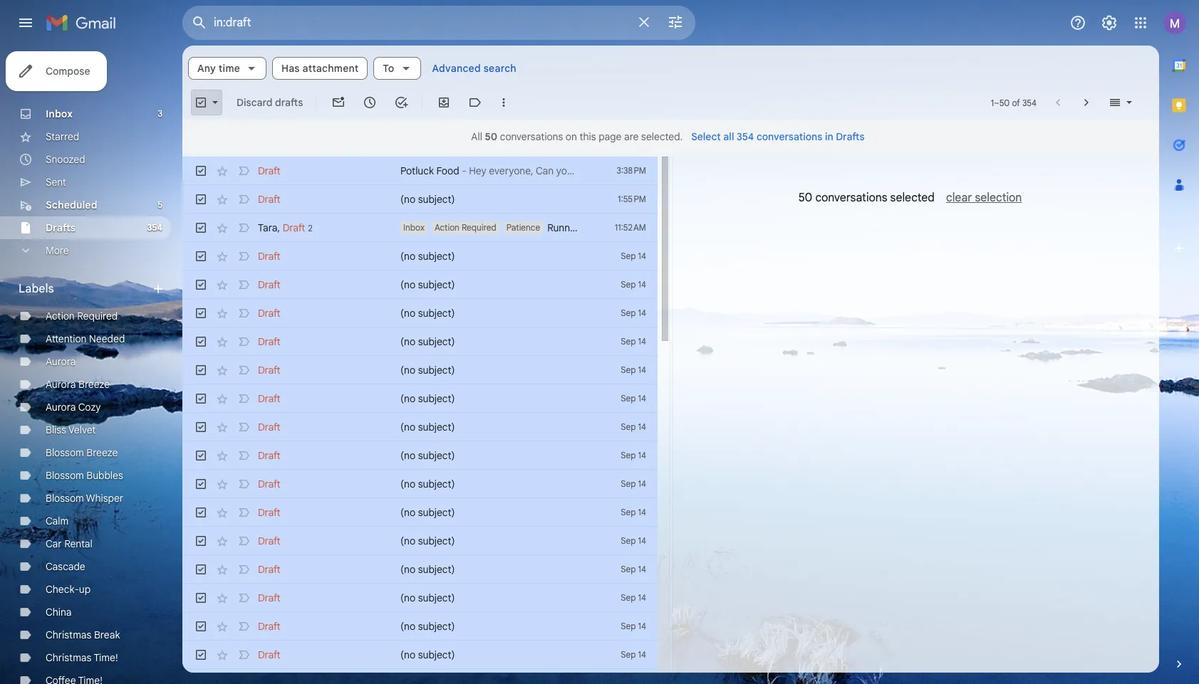 Task type: describe. For each thing, give the bounding box(es) containing it.
bliss
[[46, 424, 66, 437]]

2 (no subject) link from the top
[[400, 249, 579, 264]]

sep 14 for ninth the (no subject) link from the bottom
[[621, 422, 646, 433]]

gmail image
[[46, 9, 123, 37]]

8 (no subject) link from the top
[[400, 420, 579, 435]]

all
[[724, 130, 734, 143]]

christmas break
[[46, 629, 120, 642]]

9 sep from the top
[[621, 479, 636, 490]]

(no subject) for 16th the (no subject) link from the bottom of the page
[[400, 193, 455, 206]]

needed
[[89, 333, 125, 346]]

(no subject) for third the (no subject) link from the bottom
[[400, 592, 455, 605]]

not important switch for 13th the (no subject) link from the bottom
[[237, 306, 251, 321]]

draft for ninth the (no subject) link from the bottom
[[258, 421, 281, 434]]

has attachment button
[[272, 57, 368, 80]]

time
[[219, 62, 240, 75]]

14 for fourth the (no subject) link from the bottom
[[638, 564, 646, 575]]

draft for 16th the (no subject) link
[[258, 649, 281, 662]]

14 for 11th the (no subject) link from the bottom
[[638, 365, 646, 376]]

10 sep 14 from the top
[[621, 507, 646, 518]]

1 (no subject) link from the top
[[400, 192, 579, 207]]

velvet
[[68, 424, 96, 437]]

clear
[[946, 191, 972, 205]]

4 (no subject) link from the top
[[400, 306, 579, 321]]

11 sep 14 from the top
[[621, 536, 646, 547]]

5
[[158, 200, 162, 210]]

1 row from the top
[[182, 157, 658, 185]]

snooze image
[[363, 95, 377, 110]]

compose
[[46, 65, 90, 78]]

all 50 conversations on this page are selected.
[[471, 130, 683, 143]]

selected
[[890, 191, 935, 205]]

labels
[[19, 282, 54, 296]]

subject) for ninth the (no subject) link from the top
[[418, 450, 455, 462]]

(no subject) for 2nd the (no subject) link from the bottom of the page
[[400, 621, 455, 633]]

calm link
[[46, 515, 69, 528]]

(no subject) for 12th the (no subject) link from the bottom
[[400, 336, 455, 348]]

10 sep from the top
[[621, 507, 636, 518]]

action required inside labels navigation
[[46, 310, 118, 323]]

3
[[158, 108, 162, 119]]

50 for conversations
[[485, 130, 498, 143]]

tara , draft 2
[[258, 221, 313, 234]]

inbox inside main content
[[403, 222, 425, 233]]

11:52 am
[[615, 222, 646, 233]]

5 (no subject) link from the top
[[400, 335, 579, 349]]

(no for 16th the (no subject) link
[[400, 649, 415, 662]]

draft for 13th the (no subject) link from the bottom
[[258, 307, 281, 320]]

12 row from the top
[[182, 470, 658, 499]]

14 (no subject) link from the top
[[400, 591, 579, 606]]

2 row from the top
[[182, 185, 658, 214]]

sep for 15th the (no subject) link from the bottom
[[621, 251, 636, 262]]

christmas break link
[[46, 629, 120, 642]]

select
[[691, 130, 721, 143]]

draft for 11th the (no subject) link from the bottom
[[258, 364, 281, 377]]

subject) for fifth the (no subject) link from the bottom of the page
[[418, 535, 455, 548]]

14 for ninth the (no subject) link from the bottom
[[638, 422, 646, 433]]

16 (no subject) link from the top
[[400, 648, 579, 663]]

13 row from the top
[[182, 499, 658, 527]]

draft for third the (no subject) link from the bottom
[[258, 592, 281, 605]]

calm
[[46, 515, 69, 528]]

subject) for 6th the (no subject) link from the bottom
[[418, 507, 455, 519]]

sep 14 for 13th the (no subject) link from the bottom
[[621, 308, 646, 319]]

(no for 11th the (no subject) link from the bottom
[[400, 364, 415, 377]]

(no subject) for 15th the (no subject) link from the bottom
[[400, 250, 455, 263]]

food
[[436, 165, 459, 177]]

main menu image
[[17, 14, 34, 31]]

action inside main content
[[435, 222, 460, 233]]

action required inside main content
[[435, 222, 496, 233]]

up
[[79, 584, 91, 596]]

more button
[[0, 239, 171, 262]]

sep 14 for ninth the (no subject) link from the top
[[621, 450, 646, 461]]

16 row from the top
[[182, 584, 658, 613]]

check-up
[[46, 584, 91, 596]]

11 sep from the top
[[621, 536, 636, 547]]

advanced
[[432, 62, 481, 75]]

subject) for 16th the (no subject) link from the bottom of the page
[[418, 193, 455, 206]]

break
[[94, 629, 120, 642]]

9 row from the top
[[182, 385, 658, 413]]

draft for 2nd the (no subject) link from the bottom of the page
[[258, 621, 281, 633]]

14 row from the top
[[182, 527, 658, 556]]

required inside labels navigation
[[77, 310, 118, 323]]

blossom breeze
[[46, 447, 118, 460]]

sep 14 for fourth the (no subject) link from the bottom
[[621, 564, 646, 575]]

china
[[46, 606, 72, 619]]

running late
[[547, 222, 606, 234]]

sent
[[46, 176, 66, 189]]

(no for 14th the (no subject) link from the bottom
[[400, 279, 415, 291]]

15 row from the top
[[182, 556, 658, 584]]

11 row from the top
[[182, 442, 658, 470]]

attention needed
[[46, 333, 125, 346]]

10 row from the top
[[182, 413, 658, 442]]

advanced search
[[432, 62, 517, 75]]

sent link
[[46, 176, 66, 189]]

bliss velvet link
[[46, 424, 96, 437]]

subject) for ninth the (no subject) link from the bottom
[[418, 421, 455, 434]]

(no for 16th the (no subject) link from the bottom of the page
[[400, 193, 415, 206]]

not important switch for 11th the (no subject) link from the bottom
[[237, 363, 251, 378]]

conversations left in
[[757, 130, 823, 143]]

(no for ninth the (no subject) link from the bottom
[[400, 421, 415, 434]]

10 14 from the top
[[638, 507, 646, 518]]

4 row from the top
[[182, 242, 658, 271]]

cascade
[[46, 561, 85, 574]]

select all 354 conversations in drafts
[[691, 130, 865, 143]]

starred
[[46, 130, 79, 143]]

to
[[383, 62, 394, 75]]

clear selection
[[946, 191, 1022, 205]]

(no subject) for 11th the (no subject) link from the bottom
[[400, 364, 455, 377]]

sep for 13th the (no subject) link from the bottom
[[621, 308, 636, 319]]

advanced search button
[[426, 56, 522, 81]]

sep 14 for 15th the (no subject) link from the bottom
[[621, 251, 646, 262]]

1:55 pm
[[618, 194, 646, 205]]

drafts inside main content
[[836, 130, 865, 143]]

snoozed
[[46, 153, 85, 166]]

sep 14 for 14th the (no subject) link from the bottom
[[621, 279, 646, 290]]

sep for 12th the (no subject) link from the bottom
[[621, 336, 636, 347]]

advanced search options image
[[661, 8, 690, 36]]

sep for 14th the (no subject) link from the bottom
[[621, 279, 636, 290]]

potluck food -
[[400, 165, 469, 177]]

attachment
[[303, 62, 359, 75]]

sep for third the (no subject) link from the bottom
[[621, 593, 636, 604]]

patience
[[506, 222, 540, 233]]

subject) for fourth the (no subject) link from the bottom
[[418, 564, 455, 576]]

1 50 of 354
[[991, 97, 1037, 108]]

row containing tara
[[182, 214, 658, 242]]

action inside labels navigation
[[46, 310, 75, 323]]

subject) for seventh the (no subject) link
[[418, 393, 455, 405]]

(no for fourth the (no subject) link from the bottom
[[400, 564, 415, 576]]

toggle split pane mode image
[[1108, 95, 1122, 110]]

(no for seventh the (no subject) link
[[400, 393, 415, 405]]

9 sep 14 from the top
[[621, 479, 646, 490]]

19 row from the top
[[182, 670, 658, 685]]

sep 14 for 12th the (no subject) link from the bottom
[[621, 336, 646, 347]]

blossom breeze link
[[46, 447, 118, 460]]

on
[[566, 130, 577, 143]]

14 for third the (no subject) link from the bottom
[[638, 593, 646, 604]]

sep for ninth the (no subject) link from the bottom
[[621, 422, 636, 433]]

has attachment
[[282, 62, 359, 75]]

whisper
[[86, 492, 123, 505]]

not important switch for 16th the (no subject) link from the bottom of the page
[[237, 192, 251, 207]]

more image
[[497, 95, 511, 110]]

china link
[[46, 606, 72, 619]]

3 not important switch from the top
[[237, 221, 251, 235]]

(no subject) for ninth the (no subject) link from the top
[[400, 450, 455, 462]]

8 row from the top
[[182, 356, 658, 385]]

required inside main content
[[462, 222, 496, 233]]

conversations left on
[[500, 130, 563, 143]]

(no subject) for fifth the (no subject) link from the bottom of the page
[[400, 535, 455, 548]]

sep for ninth the (no subject) link from the top
[[621, 450, 636, 461]]

(no for 6th the (no subject) link from the bottom
[[400, 507, 415, 519]]

subject) for 12th the (no subject) link from the bottom
[[418, 336, 455, 348]]

6 row from the top
[[182, 299, 658, 328]]

14 for seventh the (no subject) link
[[638, 393, 646, 404]]

(no subject) for seventh the (no subject) link
[[400, 393, 455, 405]]

draft for fourth the (no subject) link from the bottom
[[258, 564, 281, 576]]

aurora cozy
[[46, 401, 101, 414]]

5 row from the top
[[182, 271, 658, 299]]

aurora for "aurora" link at left
[[46, 356, 76, 368]]

sep for 16th the (no subject) link
[[621, 650, 636, 661]]

(no for ninth the (no subject) link from the top
[[400, 450, 415, 462]]

not important switch for 12th the (no subject) link from the bottom
[[237, 335, 251, 349]]

17 row from the top
[[182, 613, 658, 641]]

attention
[[46, 333, 87, 346]]

14 for 14th the (no subject) link from the bottom
[[638, 279, 646, 290]]

10 (no subject) link from the top
[[400, 477, 579, 492]]

aurora link
[[46, 356, 76, 368]]

11 14 from the top
[[638, 536, 646, 547]]

draft for 14th the (no subject) link from the bottom
[[258, 279, 281, 291]]

50 conversations selected
[[799, 191, 935, 205]]

drafts inside labels navigation
[[46, 222, 76, 234]]

drafts link
[[46, 222, 76, 234]]

older image
[[1080, 95, 1094, 110]]

Search mail text field
[[214, 16, 627, 30]]

cascade link
[[46, 561, 85, 574]]

7 (no subject) link from the top
[[400, 392, 579, 406]]

(no subject) for 14th the (no subject) link from the bottom
[[400, 279, 455, 291]]

car rental link
[[46, 538, 92, 551]]

draft for 16th the (no subject) link from the bottom of the page
[[258, 193, 281, 206]]

has
[[282, 62, 300, 75]]

time!
[[94, 652, 118, 665]]



Task type: locate. For each thing, give the bounding box(es) containing it.
tab list
[[1159, 46, 1199, 633]]

14 for 15th the (no subject) link from the bottom
[[638, 251, 646, 262]]

12 14 from the top
[[638, 564, 646, 575]]

aurora for aurora cozy
[[46, 401, 76, 414]]

move to inbox image
[[437, 95, 451, 110]]

1 horizontal spatial inbox
[[403, 222, 425, 233]]

354 inside labels navigation
[[147, 222, 162, 233]]

action down food on the left top of page
[[435, 222, 460, 233]]

1 vertical spatial 354
[[737, 130, 754, 143]]

(no for 2nd the (no subject) link from the bottom of the page
[[400, 621, 415, 633]]

1 horizontal spatial action
[[435, 222, 460, 233]]

7 (no from the top
[[400, 393, 415, 405]]

0 horizontal spatial inbox
[[46, 108, 73, 120]]

6 (no subject) from the top
[[400, 364, 455, 377]]

1 horizontal spatial 354
[[737, 130, 754, 143]]

0 horizontal spatial 50
[[485, 130, 498, 143]]

starred link
[[46, 130, 79, 143]]

9 (no from the top
[[400, 450, 415, 462]]

subject) for 11th the (no subject) link from the bottom
[[418, 364, 455, 377]]

draft for ninth the (no subject) link from the top
[[258, 450, 281, 462]]

4 not important switch from the top
[[237, 249, 251, 264]]

not important switch for 14th the (no subject) link from the bottom
[[237, 278, 251, 292]]

5 14 from the top
[[638, 365, 646, 376]]

aurora breeze
[[46, 378, 110, 391]]

1 sep 14 from the top
[[621, 251, 646, 262]]

breeze for aurora breeze
[[78, 378, 110, 391]]

action
[[435, 222, 460, 233], [46, 310, 75, 323]]

draft for 12th the (no subject) link from the bottom
[[258, 336, 281, 348]]

13 not important switch from the top
[[237, 506, 251, 520]]

0 vertical spatial action
[[435, 222, 460, 233]]

christmas for christmas break
[[46, 629, 91, 642]]

(no subject) link
[[400, 192, 579, 207], [400, 249, 579, 264], [400, 278, 579, 292], [400, 306, 579, 321], [400, 335, 579, 349], [400, 363, 579, 378], [400, 392, 579, 406], [400, 420, 579, 435], [400, 449, 579, 463], [400, 477, 579, 492], [400, 506, 579, 520], [400, 534, 579, 549], [400, 563, 579, 577], [400, 591, 579, 606], [400, 620, 579, 634], [400, 648, 579, 663]]

to button
[[374, 57, 421, 80]]

inbox inside labels navigation
[[46, 108, 73, 120]]

8 subject) from the top
[[418, 421, 455, 434]]

(no subject) for 16th the (no subject) link
[[400, 649, 455, 662]]

aurora cozy link
[[46, 401, 101, 414]]

blossom bubbles
[[46, 470, 123, 482]]

13 (no subject) link from the top
[[400, 563, 579, 577]]

50 left of
[[999, 97, 1010, 108]]

check-
[[46, 584, 79, 596]]

2
[[308, 223, 313, 233]]

14 subject) from the top
[[418, 592, 455, 605]]

aurora
[[46, 356, 76, 368], [46, 378, 76, 391], [46, 401, 76, 414]]

christmas
[[46, 629, 91, 642], [46, 652, 91, 665]]

cozy
[[78, 401, 101, 414]]

0 vertical spatial inbox
[[46, 108, 73, 120]]

0 vertical spatial 50
[[999, 97, 1010, 108]]

action required link
[[46, 310, 118, 323]]

None search field
[[182, 6, 695, 40]]

sep
[[621, 251, 636, 262], [621, 279, 636, 290], [621, 308, 636, 319], [621, 336, 636, 347], [621, 365, 636, 376], [621, 393, 636, 404], [621, 422, 636, 433], [621, 450, 636, 461], [621, 479, 636, 490], [621, 507, 636, 518], [621, 536, 636, 547], [621, 564, 636, 575], [621, 593, 636, 604], [621, 621, 636, 632], [621, 650, 636, 661]]

blossom down blossom breeze
[[46, 470, 84, 482]]

14 for 16th the (no subject) link
[[638, 650, 646, 661]]

13 sep from the top
[[621, 593, 636, 604]]

(no
[[400, 193, 415, 206], [400, 250, 415, 263], [400, 279, 415, 291], [400, 307, 415, 320], [400, 336, 415, 348], [400, 364, 415, 377], [400, 393, 415, 405], [400, 421, 415, 434], [400, 450, 415, 462], [400, 478, 415, 491], [400, 507, 415, 519], [400, 535, 415, 548], [400, 564, 415, 576], [400, 592, 415, 605], [400, 621, 415, 633], [400, 649, 415, 662]]

all
[[471, 130, 482, 143]]

car rental
[[46, 538, 92, 551]]

7 row from the top
[[182, 328, 658, 356]]

add to tasks image
[[394, 95, 408, 110]]

13 subject) from the top
[[418, 564, 455, 576]]

check-up link
[[46, 584, 91, 596]]

50 for of
[[999, 97, 1010, 108]]

14 (no subject) from the top
[[400, 592, 455, 605]]

16 subject) from the top
[[418, 649, 455, 662]]

(no for 15th the (no subject) link from the bottom
[[400, 250, 415, 263]]

6 (no subject) link from the top
[[400, 363, 579, 378]]

subject) for 15th the (no subject) link from the bottom
[[418, 250, 455, 263]]

0 horizontal spatial action
[[46, 310, 75, 323]]

1 vertical spatial required
[[77, 310, 118, 323]]

0 horizontal spatial action required
[[46, 310, 118, 323]]

clear search image
[[630, 8, 658, 36]]

2 horizontal spatial 50
[[999, 97, 1010, 108]]

aurora down "aurora" link at left
[[46, 378, 76, 391]]

not important switch
[[237, 164, 251, 178], [237, 192, 251, 207], [237, 221, 251, 235], [237, 249, 251, 264], [237, 278, 251, 292], [237, 306, 251, 321], [237, 335, 251, 349], [237, 363, 251, 378], [237, 392, 251, 406], [237, 420, 251, 435], [237, 449, 251, 463], [237, 477, 251, 492], [237, 506, 251, 520]]

11 subject) from the top
[[418, 507, 455, 519]]

(no for 12th the (no subject) link from the bottom
[[400, 336, 415, 348]]

5 subject) from the top
[[418, 336, 455, 348]]

subject)
[[418, 193, 455, 206], [418, 250, 455, 263], [418, 279, 455, 291], [418, 307, 455, 320], [418, 336, 455, 348], [418, 364, 455, 377], [418, 393, 455, 405], [418, 421, 455, 434], [418, 450, 455, 462], [418, 478, 455, 491], [418, 507, 455, 519], [418, 535, 455, 548], [418, 564, 455, 576], [418, 592, 455, 605], [418, 621, 455, 633], [418, 649, 455, 662]]

14 sep from the top
[[621, 621, 636, 632]]

14 sep 14 from the top
[[621, 621, 646, 632]]

,
[[278, 221, 280, 234]]

8 sep 14 from the top
[[621, 450, 646, 461]]

blossom for blossom whisper
[[46, 492, 84, 505]]

5 not important switch from the top
[[237, 278, 251, 292]]

required
[[462, 222, 496, 233], [77, 310, 118, 323]]

1 horizontal spatial required
[[462, 222, 496, 233]]

3 14 from the top
[[638, 308, 646, 319]]

draft
[[258, 165, 281, 177], [258, 193, 281, 206], [283, 221, 305, 234], [258, 250, 281, 263], [258, 279, 281, 291], [258, 307, 281, 320], [258, 336, 281, 348], [258, 364, 281, 377], [258, 393, 281, 405], [258, 421, 281, 434], [258, 450, 281, 462], [258, 478, 281, 491], [258, 507, 281, 519], [258, 535, 281, 548], [258, 564, 281, 576], [258, 592, 281, 605], [258, 621, 281, 633], [258, 649, 281, 662]]

2 blossom from the top
[[46, 470, 84, 482]]

not important switch for ninth the (no subject) link from the top
[[237, 449, 251, 463]]

10 (no from the top
[[400, 478, 415, 491]]

1 (no subject) from the top
[[400, 193, 455, 206]]

1 horizontal spatial 50
[[799, 191, 813, 205]]

scheduled
[[46, 199, 97, 212]]

2 vertical spatial aurora
[[46, 401, 76, 414]]

0 vertical spatial christmas
[[46, 629, 91, 642]]

12 not important switch from the top
[[237, 477, 251, 492]]

sep for seventh the (no subject) link
[[621, 393, 636, 404]]

not important switch for 15th the (no subject) link from the bottom
[[237, 249, 251, 264]]

required up needed on the left
[[77, 310, 118, 323]]

breeze for blossom breeze
[[86, 447, 118, 460]]

sep 14 for 16th the (no subject) link
[[621, 650, 646, 661]]

2 christmas from the top
[[46, 652, 91, 665]]

drafts up more
[[46, 222, 76, 234]]

sep 14 for 11th the (no subject) link from the bottom
[[621, 365, 646, 376]]

sep for 11th the (no subject) link from the bottom
[[621, 365, 636, 376]]

354 right of
[[1022, 97, 1037, 108]]

blossom whisper link
[[46, 492, 123, 505]]

required left patience
[[462, 222, 496, 233]]

late
[[586, 222, 606, 234]]

subject) for 2nd the (no subject) link from the bottom of the page
[[418, 621, 455, 633]]

1 vertical spatial inbox
[[403, 222, 425, 233]]

bubbles
[[86, 470, 123, 482]]

2 14 from the top
[[638, 279, 646, 290]]

0 horizontal spatial required
[[77, 310, 118, 323]]

7 not important switch from the top
[[237, 335, 251, 349]]

(no subject) for ninth the (no subject) link from the bottom
[[400, 421, 455, 434]]

50 right all in the left top of the page
[[485, 130, 498, 143]]

aurora up bliss
[[46, 401, 76, 414]]

0 vertical spatial breeze
[[78, 378, 110, 391]]

7 (no subject) from the top
[[400, 393, 455, 405]]

1 vertical spatial drafts
[[46, 222, 76, 234]]

sep 14 for seventh the (no subject) link
[[621, 393, 646, 404]]

11 (no subject) from the top
[[400, 507, 455, 519]]

inbox up starred
[[46, 108, 73, 120]]

blossom for blossom bubbles
[[46, 470, 84, 482]]

subject) for tenth the (no subject) link
[[418, 478, 455, 491]]

inbox link
[[46, 108, 73, 120]]

3:38 pm
[[617, 165, 646, 176]]

labels heading
[[19, 282, 151, 296]]

1 sep from the top
[[621, 251, 636, 262]]

subject) for third the (no subject) link from the bottom
[[418, 592, 455, 605]]

drafts
[[836, 130, 865, 143], [46, 222, 76, 234]]

action required
[[435, 222, 496, 233], [46, 310, 118, 323]]

12 sep from the top
[[621, 564, 636, 575]]

13 (no from the top
[[400, 564, 415, 576]]

blossom up calm
[[46, 492, 84, 505]]

any
[[197, 62, 216, 75]]

2 aurora from the top
[[46, 378, 76, 391]]

this
[[580, 130, 596, 143]]

1 vertical spatial 50
[[485, 130, 498, 143]]

inbox down potluck
[[403, 222, 425, 233]]

2 horizontal spatial 354
[[1022, 97, 1037, 108]]

11 not important switch from the top
[[237, 449, 251, 463]]

car
[[46, 538, 62, 551]]

4 14 from the top
[[638, 336, 646, 347]]

16 (no subject) from the top
[[400, 649, 455, 662]]

1 horizontal spatial drafts
[[836, 130, 865, 143]]

15 sep from the top
[[621, 650, 636, 661]]

aurora down attention
[[46, 356, 76, 368]]

0 horizontal spatial drafts
[[46, 222, 76, 234]]

sep for 2nd the (no subject) link from the bottom of the page
[[621, 621, 636, 632]]

christmas down the china
[[46, 629, 91, 642]]

(no subject) for 13th the (no subject) link from the bottom
[[400, 307, 455, 320]]

50 down select all 354 conversations in drafts
[[799, 191, 813, 205]]

any time
[[197, 62, 240, 75]]

4 (no from the top
[[400, 307, 415, 320]]

selection
[[975, 191, 1022, 205]]

support image
[[1070, 14, 1087, 31]]

christmas down christmas break link
[[46, 652, 91, 665]]

6 sep 14 from the top
[[621, 393, 646, 404]]

8 not important switch from the top
[[237, 363, 251, 378]]

(no for tenth the (no subject) link
[[400, 478, 415, 491]]

9 (no subject) link from the top
[[400, 449, 579, 463]]

tara
[[258, 221, 278, 234]]

blossom bubbles link
[[46, 470, 123, 482]]

1 vertical spatial action required
[[46, 310, 118, 323]]

blossom for blossom breeze
[[46, 447, 84, 460]]

2 vertical spatial 50
[[799, 191, 813, 205]]

14 for 13th the (no subject) link from the bottom
[[638, 308, 646, 319]]

drafts right in
[[836, 130, 865, 143]]

8 sep from the top
[[621, 450, 636, 461]]

subject) for 16th the (no subject) link
[[418, 649, 455, 662]]

6 (no from the top
[[400, 364, 415, 377]]

sep 14 for third the (no subject) link from the bottom
[[621, 593, 646, 604]]

subject) for 14th the (no subject) link from the bottom
[[418, 279, 455, 291]]

354 right all
[[737, 130, 754, 143]]

12 (no subject) link from the top
[[400, 534, 579, 549]]

aurora breeze link
[[46, 378, 110, 391]]

6 sep from the top
[[621, 393, 636, 404]]

13 sep 14 from the top
[[621, 593, 646, 604]]

running
[[547, 222, 584, 234]]

7 subject) from the top
[[418, 393, 455, 405]]

breeze up bubbles
[[86, 447, 118, 460]]

1 horizontal spatial action required
[[435, 222, 496, 233]]

8 14 from the top
[[638, 450, 646, 461]]

action up attention
[[46, 310, 75, 323]]

15 (no subject) from the top
[[400, 621, 455, 633]]

0 vertical spatial action required
[[435, 222, 496, 233]]

0 vertical spatial aurora
[[46, 356, 76, 368]]

1 (no from the top
[[400, 193, 415, 206]]

blossom whisper
[[46, 492, 123, 505]]

3 (no subject) link from the top
[[400, 278, 579, 292]]

7 sep from the top
[[621, 422, 636, 433]]

compose button
[[6, 51, 107, 91]]

snoozed link
[[46, 153, 85, 166]]

12 sep 14 from the top
[[621, 564, 646, 575]]

14 for 2nd the (no subject) link from the bottom of the page
[[638, 621, 646, 632]]

labels image
[[468, 95, 483, 110]]

0 vertical spatial required
[[462, 222, 496, 233]]

1 vertical spatial aurora
[[46, 378, 76, 391]]

9 (no subject) from the top
[[400, 450, 455, 462]]

None checkbox
[[194, 95, 208, 110], [194, 534, 208, 549], [194, 591, 208, 606], [194, 620, 208, 634], [194, 95, 208, 110], [194, 534, 208, 549], [194, 591, 208, 606], [194, 620, 208, 634]]

christmas time! link
[[46, 652, 118, 665]]

4 (no subject) from the top
[[400, 307, 455, 320]]

12 subject) from the top
[[418, 535, 455, 548]]

draft for 15th the (no subject) link from the bottom
[[258, 250, 281, 263]]

potluck
[[400, 165, 434, 177]]

1
[[991, 97, 994, 108]]

4 sep from the top
[[621, 336, 636, 347]]

4 subject) from the top
[[418, 307, 455, 320]]

2 vertical spatial blossom
[[46, 492, 84, 505]]

14 for 12th the (no subject) link from the bottom
[[638, 336, 646, 347]]

attention needed link
[[46, 333, 125, 346]]

8 (no subject) from the top
[[400, 421, 455, 434]]

6 subject) from the top
[[418, 364, 455, 377]]

14
[[638, 251, 646, 262], [638, 279, 646, 290], [638, 308, 646, 319], [638, 336, 646, 347], [638, 365, 646, 376], [638, 393, 646, 404], [638, 422, 646, 433], [638, 450, 646, 461], [638, 479, 646, 490], [638, 507, 646, 518], [638, 536, 646, 547], [638, 564, 646, 575], [638, 593, 646, 604], [638, 621, 646, 632], [638, 650, 646, 661]]

1 not important switch from the top
[[237, 164, 251, 178]]

354
[[1022, 97, 1037, 108], [737, 130, 754, 143], [147, 222, 162, 233]]

(no for third the (no subject) link from the bottom
[[400, 592, 415, 605]]

1 vertical spatial blossom
[[46, 470, 84, 482]]

15 subject) from the top
[[418, 621, 455, 633]]

50
[[999, 97, 1010, 108], [485, 130, 498, 143], [799, 191, 813, 205]]

1 vertical spatial action
[[46, 310, 75, 323]]

2 vertical spatial 354
[[147, 222, 162, 233]]

any time button
[[188, 57, 267, 80]]

sep for fourth the (no subject) link from the bottom
[[621, 564, 636, 575]]

settings image
[[1101, 14, 1118, 31]]

bliss velvet
[[46, 424, 96, 437]]

0 horizontal spatial 354
[[147, 222, 162, 233]]

christmas for christmas time!
[[46, 652, 91, 665]]

11 (no subject) link from the top
[[400, 506, 579, 520]]

blossom down bliss velvet
[[46, 447, 84, 460]]

14 for ninth the (no subject) link from the top
[[638, 450, 646, 461]]

search mail image
[[187, 10, 212, 36]]

not important switch for ninth the (no subject) link from the bottom
[[237, 420, 251, 435]]

3 (no subject) from the top
[[400, 279, 455, 291]]

1 14 from the top
[[638, 251, 646, 262]]

0 vertical spatial drafts
[[836, 130, 865, 143]]

are
[[624, 130, 639, 143]]

main content
[[182, 46, 1159, 685]]

18 row from the top
[[182, 641, 658, 670]]

in
[[825, 130, 834, 143]]

0 vertical spatial blossom
[[46, 447, 84, 460]]

sep 14
[[621, 251, 646, 262], [621, 279, 646, 290], [621, 308, 646, 319], [621, 336, 646, 347], [621, 365, 646, 376], [621, 393, 646, 404], [621, 422, 646, 433], [621, 450, 646, 461], [621, 479, 646, 490], [621, 507, 646, 518], [621, 536, 646, 547], [621, 564, 646, 575], [621, 593, 646, 604], [621, 621, 646, 632], [621, 650, 646, 661]]

9 14 from the top
[[638, 479, 646, 490]]

labels navigation
[[0, 46, 182, 685]]

draft for seventh the (no subject) link
[[258, 393, 281, 405]]

row
[[182, 157, 658, 185], [182, 185, 658, 214], [182, 214, 658, 242], [182, 242, 658, 271], [182, 271, 658, 299], [182, 299, 658, 328], [182, 328, 658, 356], [182, 356, 658, 385], [182, 385, 658, 413], [182, 413, 658, 442], [182, 442, 658, 470], [182, 470, 658, 499], [182, 499, 658, 527], [182, 527, 658, 556], [182, 556, 658, 584], [182, 584, 658, 613], [182, 613, 658, 641], [182, 641, 658, 670], [182, 670, 658, 685]]

breeze up cozy
[[78, 378, 110, 391]]

6 14 from the top
[[638, 393, 646, 404]]

search
[[484, 62, 517, 75]]

more
[[46, 244, 69, 257]]

conversations left 'selected'
[[815, 191, 888, 205]]

354 down '5'
[[147, 222, 162, 233]]

14 14 from the top
[[638, 621, 646, 632]]

(no for 13th the (no subject) link from the bottom
[[400, 307, 415, 320]]

5 (no subject) from the top
[[400, 336, 455, 348]]

None checkbox
[[194, 563, 208, 577], [194, 648, 208, 663], [194, 563, 208, 577], [194, 648, 208, 663]]

5 (no from the top
[[400, 336, 415, 348]]

not important switch for seventh the (no subject) link
[[237, 392, 251, 406]]

(no subject) for fourth the (no subject) link from the bottom
[[400, 564, 455, 576]]

subject) for 13th the (no subject) link from the bottom
[[418, 307, 455, 320]]

1 vertical spatial breeze
[[86, 447, 118, 460]]

15 sep 14 from the top
[[621, 650, 646, 661]]

selected.
[[641, 130, 683, 143]]

1 subject) from the top
[[418, 193, 455, 206]]

1 vertical spatial christmas
[[46, 652, 91, 665]]

inbox
[[46, 108, 73, 120], [403, 222, 425, 233]]

(no subject) for tenth the (no subject) link
[[400, 478, 455, 491]]

scheduled link
[[46, 199, 97, 212]]

3 blossom from the top
[[46, 492, 84, 505]]

action required down -
[[435, 222, 496, 233]]

-
[[462, 165, 467, 177]]

(no subject) for 6th the (no subject) link from the bottom
[[400, 507, 455, 519]]

christmas time!
[[46, 652, 118, 665]]

of
[[1012, 97, 1020, 108]]

16 (no from the top
[[400, 649, 415, 662]]

15 (no subject) link from the top
[[400, 620, 579, 634]]

8 (no from the top
[[400, 421, 415, 434]]

0 vertical spatial 354
[[1022, 97, 1037, 108]]

(no for fifth the (no subject) link from the bottom of the page
[[400, 535, 415, 548]]

action required up attention needed link
[[46, 310, 118, 323]]

aurora for aurora breeze
[[46, 378, 76, 391]]

clear selection link
[[935, 191, 1022, 205]]

main content containing 50 conversations selected
[[182, 46, 1159, 685]]



Task type: vqa. For each thing, say whether or not it's contained in the screenshot.
11
no



